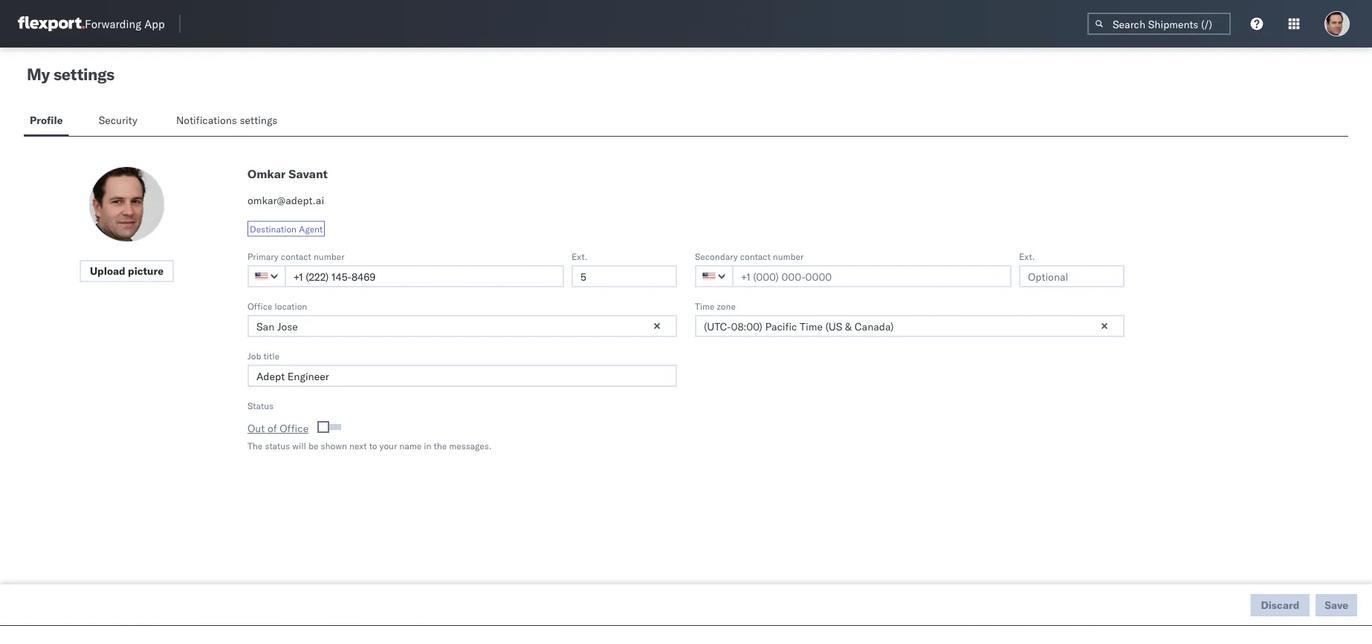 Task type: describe. For each thing, give the bounding box(es) containing it.
number for primary contact number
[[314, 251, 345, 262]]

primary
[[248, 251, 279, 262]]

notifications settings
[[176, 114, 278, 127]]

status
[[248, 400, 274, 412]]

my settings
[[27, 64, 114, 84]]

time
[[695, 301, 715, 312]]

savant
[[289, 167, 328, 181]]

omkar savant
[[248, 167, 328, 181]]

status
[[265, 441, 290, 452]]

time zone
[[695, 301, 736, 312]]

to
[[369, 441, 377, 452]]

be
[[309, 441, 319, 452]]

optional telephone field for secondary contact number
[[1019, 265, 1125, 288]]

messages.
[[449, 441, 492, 452]]

job title
[[248, 351, 279, 362]]

my
[[27, 64, 50, 84]]

security
[[99, 114, 137, 127]]

picture
[[128, 265, 164, 278]]

zone
[[717, 301, 736, 312]]

job
[[248, 351, 261, 362]]

out of office
[[248, 422, 309, 435]]

flexport. image
[[18, 16, 85, 31]]

forwarding
[[85, 17, 141, 31]]

next
[[349, 441, 367, 452]]

name
[[400, 441, 422, 452]]

number for secondary contact number
[[773, 251, 804, 262]]

primary contact number
[[248, 251, 345, 262]]

upload picture
[[90, 265, 164, 278]]

profile button
[[24, 107, 69, 136]]

out
[[248, 422, 265, 435]]

settings for notifications settings
[[240, 114, 278, 127]]

app
[[144, 17, 165, 31]]

destination agent
[[250, 223, 323, 235]]

forwarding app
[[85, 17, 165, 31]]

contact for primary
[[281, 251, 311, 262]]

agent
[[299, 223, 323, 235]]



Task type: vqa. For each thing, say whether or not it's contained in the screenshot.
IN
yes



Task type: locate. For each thing, give the bounding box(es) containing it.
0 horizontal spatial contact
[[281, 251, 311, 262]]

Search Shipments (/) text field
[[1088, 13, 1231, 35]]

destination
[[250, 223, 297, 235]]

0 horizontal spatial ext.
[[572, 251, 588, 262]]

office up "will"
[[280, 422, 309, 435]]

1 horizontal spatial ext.
[[1019, 251, 1035, 262]]

1 united states text field from the left
[[248, 265, 286, 288]]

1 horizontal spatial contact
[[740, 251, 771, 262]]

Job title text field
[[248, 365, 677, 387]]

location
[[275, 301, 307, 312]]

number down the agent
[[314, 251, 345, 262]]

united states text field down primary
[[248, 265, 286, 288]]

office
[[248, 301, 272, 312], [280, 422, 309, 435]]

Optional telephone field
[[572, 265, 677, 288], [1019, 265, 1125, 288]]

office left location
[[248, 301, 272, 312]]

settings
[[53, 64, 114, 84], [240, 114, 278, 127]]

notifications settings button
[[170, 107, 290, 136]]

0 horizontal spatial number
[[314, 251, 345, 262]]

+1 (000) 000-0000 telephone field
[[285, 265, 564, 288], [732, 265, 1012, 288]]

2 united states text field from the left
[[695, 265, 734, 288]]

2 optional telephone field from the left
[[1019, 265, 1125, 288]]

number right secondary
[[773, 251, 804, 262]]

1 horizontal spatial number
[[773, 251, 804, 262]]

ext. for secondary contact number
[[1019, 251, 1035, 262]]

2 ext. from the left
[[1019, 251, 1035, 262]]

security button
[[93, 107, 146, 136]]

United States text field
[[248, 265, 286, 288], [695, 265, 734, 288]]

0 vertical spatial office
[[248, 301, 272, 312]]

united states text field for secondary
[[695, 265, 734, 288]]

1 contact from the left
[[281, 251, 311, 262]]

2 +1 (000) 000-0000 telephone field from the left
[[732, 265, 1012, 288]]

your
[[380, 441, 397, 452]]

will
[[292, 441, 306, 452]]

in
[[424, 441, 432, 452]]

1 vertical spatial office
[[280, 422, 309, 435]]

1 number from the left
[[314, 251, 345, 262]]

contact
[[281, 251, 311, 262], [740, 251, 771, 262]]

the
[[248, 441, 263, 452]]

1 horizontal spatial optional telephone field
[[1019, 265, 1125, 288]]

ext. for primary contact number
[[572, 251, 588, 262]]

ext.
[[572, 251, 588, 262], [1019, 251, 1035, 262]]

number
[[314, 251, 345, 262], [773, 251, 804, 262]]

settings inside "button"
[[240, 114, 278, 127]]

0 horizontal spatial settings
[[53, 64, 114, 84]]

0 horizontal spatial united states text field
[[248, 265, 286, 288]]

0 vertical spatial settings
[[53, 64, 114, 84]]

settings right my
[[53, 64, 114, 84]]

omkar@adept.ai
[[248, 194, 324, 207]]

the status will be shown next to your name in the messages.
[[248, 441, 492, 452]]

profile
[[30, 114, 63, 127]]

title
[[264, 351, 279, 362]]

secondary
[[695, 251, 738, 262]]

contact right secondary
[[740, 251, 771, 262]]

settings right the notifications
[[240, 114, 278, 127]]

+1 (000) 000-0000 telephone field for secondary contact number
[[732, 265, 1012, 288]]

+1 (000) 000-0000 telephone field for primary contact number
[[285, 265, 564, 288]]

1 horizontal spatial +1 (000) 000-0000 telephone field
[[732, 265, 1012, 288]]

upload
[[90, 265, 125, 278]]

notifications
[[176, 114, 237, 127]]

office location
[[248, 301, 307, 312]]

of
[[268, 422, 277, 435]]

united states text field down secondary
[[695, 265, 734, 288]]

forwarding app link
[[18, 16, 165, 31]]

1 vertical spatial settings
[[240, 114, 278, 127]]

settings for my settings
[[53, 64, 114, 84]]

1 horizontal spatial settings
[[240, 114, 278, 127]]

contact down destination agent
[[281, 251, 311, 262]]

secondary contact number
[[695, 251, 804, 262]]

0 horizontal spatial optional telephone field
[[572, 265, 677, 288]]

1 horizontal spatial office
[[280, 422, 309, 435]]

+1 (000) 000-0000 telephone field up the (utc-08:00) pacific time (us & canada) text box
[[732, 265, 1012, 288]]

2 number from the left
[[773, 251, 804, 262]]

San Jose text field
[[248, 315, 677, 338]]

None checkbox
[[320, 425, 341, 430]]

0 horizontal spatial +1 (000) 000-0000 telephone field
[[285, 265, 564, 288]]

(UTC-08:00) Pacific Time (US & Canada) text field
[[695, 315, 1125, 338]]

omkar
[[248, 167, 286, 181]]

optional telephone field for primary contact number
[[572, 265, 677, 288]]

1 horizontal spatial united states text field
[[695, 265, 734, 288]]

contact for secondary
[[740, 251, 771, 262]]

2 contact from the left
[[740, 251, 771, 262]]

1 +1 (000) 000-0000 telephone field from the left
[[285, 265, 564, 288]]

upload picture button
[[80, 260, 174, 283]]

shown
[[321, 441, 347, 452]]

the
[[434, 441, 447, 452]]

+1 (000) 000-0000 telephone field up san jose text box
[[285, 265, 564, 288]]

1 optional telephone field from the left
[[572, 265, 677, 288]]

0 horizontal spatial office
[[248, 301, 272, 312]]

1 ext. from the left
[[572, 251, 588, 262]]

united states text field for primary
[[248, 265, 286, 288]]



